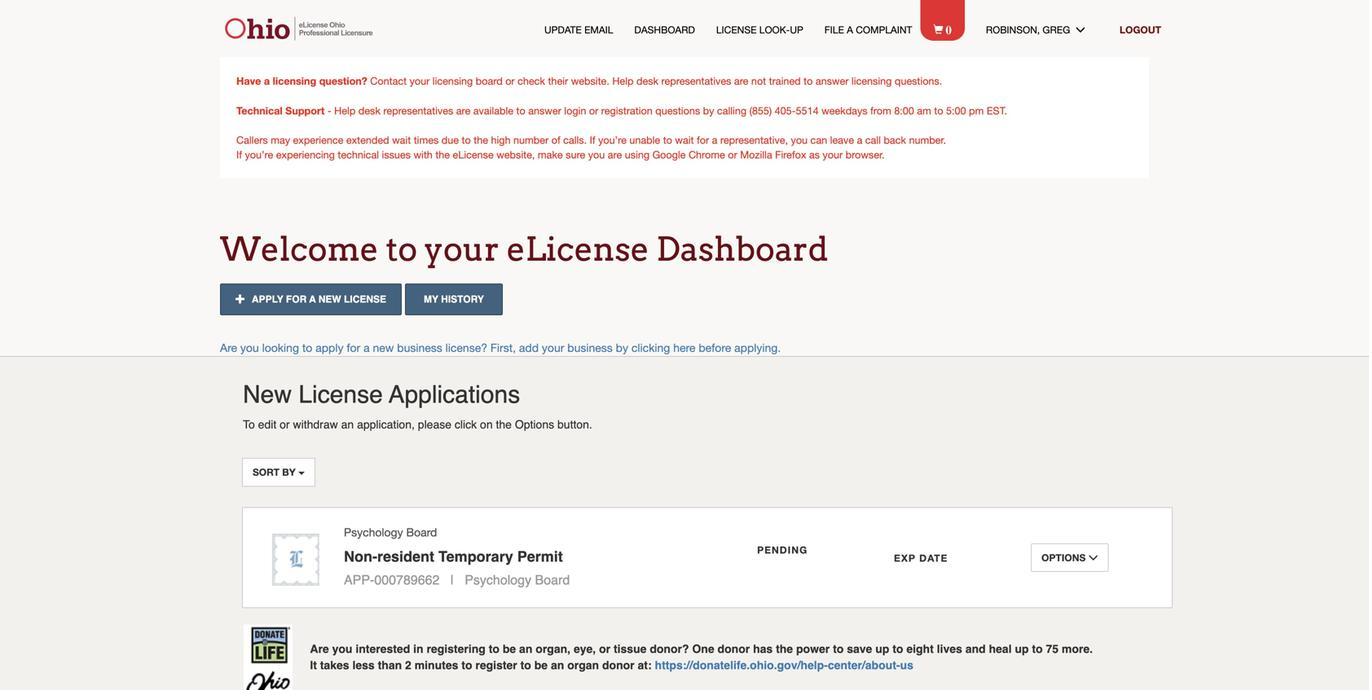 Task type: locate. For each thing, give the bounding box(es) containing it.
robinson, greg link
[[986, 23, 1099, 37]]

questions
[[656, 105, 700, 117]]

psychology down temporary
[[465, 573, 532, 588]]

trained
[[769, 75, 801, 87]]

update email link
[[545, 23, 613, 37]]

you're up using
[[598, 134, 627, 146]]

a right have
[[264, 75, 270, 87]]

less
[[353, 659, 375, 672]]

using
[[625, 149, 650, 161]]

75
[[1046, 643, 1059, 656]]

leave
[[830, 134, 854, 146]]

0 horizontal spatial donor
[[602, 659, 635, 672]]

if down callers
[[236, 149, 242, 161]]

with
[[414, 149, 433, 161]]

representatives up "questions" in the top of the page
[[662, 75, 732, 87]]

0 horizontal spatial for
[[286, 294, 307, 305]]

1 vertical spatial if
[[236, 149, 242, 161]]

board up resident
[[406, 526, 437, 539]]

donor up https://donatelife.ohio.gov/help- at the bottom
[[718, 643, 750, 656]]

minutes
[[415, 659, 458, 672]]

applying.
[[735, 341, 781, 355]]

0 vertical spatial if
[[590, 134, 596, 146]]

technical
[[338, 149, 379, 161]]

1 horizontal spatial board
[[535, 573, 570, 588]]

calls.
[[563, 134, 587, 146]]

registering
[[427, 643, 486, 656]]

1 vertical spatial representatives
[[383, 105, 453, 117]]

0 horizontal spatial be
[[503, 643, 516, 656]]

are left available
[[456, 105, 471, 117]]

due
[[442, 134, 459, 146]]

menu down image
[[1089, 553, 1099, 562]]

0 vertical spatial answer
[[816, 75, 849, 87]]

license look-up link
[[716, 23, 804, 37]]

desk up 'extended'
[[359, 105, 381, 117]]

or left mozilla
[[728, 149, 737, 161]]

heal
[[989, 643, 1012, 656]]

on
[[480, 418, 493, 431]]

representatives inside technical support - help desk representatives are available to answer login or registration questions by calling (855) 405-5514 weekdays from 8:00 am to 5:00 pm est.
[[383, 105, 453, 117]]

can
[[811, 134, 827, 146]]

0 vertical spatial are
[[220, 341, 237, 355]]

an down the organ,
[[551, 659, 564, 672]]

1 horizontal spatial donor
[[718, 643, 750, 656]]

0 vertical spatial desk
[[637, 75, 659, 87]]

wait up the issues
[[392, 134, 411, 146]]

their
[[548, 75, 568, 87]]

0 horizontal spatial up
[[876, 643, 890, 656]]

405-
[[775, 105, 796, 117]]

1 vertical spatial be
[[535, 659, 548, 672]]

your
[[410, 75, 430, 87], [823, 149, 843, 161], [425, 229, 500, 269], [542, 341, 564, 355]]

to
[[804, 75, 813, 87], [516, 105, 526, 117], [934, 105, 944, 117], [462, 134, 471, 146], [663, 134, 672, 146], [386, 229, 418, 269], [302, 341, 312, 355], [489, 643, 500, 656], [833, 643, 844, 656], [893, 643, 904, 656], [1032, 643, 1043, 656], [462, 659, 472, 672], [521, 659, 531, 672]]

0 horizontal spatial representatives
[[383, 105, 453, 117]]

1 vertical spatial help
[[334, 105, 356, 117]]

1 vertical spatial are
[[310, 643, 329, 656]]

or right the board
[[506, 75, 515, 87]]

1 vertical spatial board
[[535, 573, 570, 588]]

back
[[884, 134, 906, 146]]

up right heal
[[1015, 643, 1029, 656]]

non-resident temporary permit app-000789662   |   psychology board
[[344, 548, 570, 588]]

help right - at top left
[[334, 105, 356, 117]]

1 horizontal spatial elicense
[[507, 229, 649, 269]]

a right 'file'
[[847, 24, 853, 35]]

1 horizontal spatial help
[[612, 75, 634, 87]]

the
[[474, 134, 488, 146], [436, 149, 450, 161], [496, 418, 512, 431], [776, 643, 793, 656]]

by left calling
[[703, 105, 714, 117]]

a up chrome
[[712, 134, 718, 146]]

your inside callers may experience extended wait times due to the high number of calls. if you're unable to wait for a representative, you can leave a call back number. if you're experiencing technical issues with the elicense website, make sure you are using google chrome or mozilla firefox as your browser.
[[823, 149, 843, 161]]

are you looking to apply for a new business license? first, add your business by clicking here before applying.
[[220, 341, 781, 355]]

are you interested in registering to be an organ, eye, or tissue donor? one donor has the power to save up to eight lives and heal up to 75 more. it takes less than 2 minutes to register to be an organ donor at: https://donatelife.ohio.gov/help-center/about-us
[[310, 643, 1093, 672]]

business left license?
[[397, 341, 442, 355]]

1 horizontal spatial up
[[1015, 643, 1029, 656]]

0 vertical spatial by
[[703, 105, 714, 117]]

power
[[796, 643, 830, 656]]

wait up google on the top
[[675, 134, 694, 146]]

new inside button
[[318, 294, 341, 305]]

are
[[734, 75, 749, 87], [456, 105, 471, 117], [608, 149, 622, 161]]

you inside are you interested in registering to be an organ, eye, or tissue donor? one donor has the power to save up to eight lives and heal up to 75 more. it takes less than 2 minutes to register to be an organ donor at: https://donatelife.ohio.gov/help-center/about-us
[[332, 643, 353, 656]]

interested
[[356, 643, 410, 656]]

psychology board
[[344, 526, 437, 539]]

0 horizontal spatial business
[[397, 341, 442, 355]]

1 horizontal spatial options
[[1042, 552, 1089, 564]]

1 horizontal spatial wait
[[675, 134, 694, 146]]

0 horizontal spatial wait
[[392, 134, 411, 146]]

dashboard
[[635, 24, 695, 35], [657, 229, 829, 269]]

help
[[612, 75, 634, 87], [334, 105, 356, 117]]

0 vertical spatial help
[[612, 75, 634, 87]]

new up apply on the left of page
[[318, 294, 341, 305]]

1 business from the left
[[397, 341, 442, 355]]

answer up weekdays
[[816, 75, 849, 87]]

1 vertical spatial new
[[373, 341, 394, 355]]

1 vertical spatial psychology
[[465, 573, 532, 588]]

licensing up from on the right top of page
[[852, 75, 892, 87]]

1 horizontal spatial by
[[703, 105, 714, 117]]

0 horizontal spatial psychology
[[344, 526, 403, 539]]

are left using
[[608, 149, 622, 161]]

you up firefox
[[791, 134, 808, 146]]

1 horizontal spatial business
[[568, 341, 613, 355]]

answer left login
[[528, 105, 561, 117]]

board down permit
[[535, 573, 570, 588]]

donor?
[[650, 643, 689, 656]]

licensing left the board
[[433, 75, 473, 87]]

by left clicking
[[616, 341, 628, 355]]

wait
[[392, 134, 411, 146], [675, 134, 694, 146]]

if right calls.
[[590, 134, 596, 146]]

options button
[[1031, 544, 1109, 572]]

1 horizontal spatial representatives
[[662, 75, 732, 87]]

number
[[514, 134, 549, 146]]

it
[[310, 659, 317, 672]]

1 vertical spatial you're
[[245, 149, 273, 161]]

register
[[476, 659, 517, 672]]

and
[[966, 643, 986, 656]]

licensing
[[273, 75, 316, 87], [433, 75, 473, 87], [852, 75, 892, 87]]

1 vertical spatial are
[[456, 105, 471, 117]]

0 horizontal spatial are
[[456, 105, 471, 117]]

weekdays
[[822, 105, 868, 117]]

1 horizontal spatial for
[[347, 341, 360, 355]]

representatives
[[662, 75, 732, 87], [383, 105, 453, 117]]

edit
[[258, 418, 277, 431]]

0 vertical spatial an
[[341, 418, 354, 431]]

contact
[[370, 75, 407, 87]]

question?
[[319, 75, 367, 87]]

application,
[[357, 418, 415, 431]]

for right apply on the left of page
[[347, 341, 360, 355]]

browser.
[[846, 149, 885, 161]]

are inside technical support - help desk representatives are available to answer login or registration questions by calling (855) 405-5514 weekdays from 8:00 am to 5:00 pm est.
[[456, 105, 471, 117]]

0 vertical spatial options
[[515, 418, 554, 431]]

or right eye,
[[599, 643, 611, 656]]

answer inside have a licensing question? contact your licensing board or check their website. help desk representatives are not trained to answer licensing questions.
[[816, 75, 849, 87]]

desk inside technical support - help desk representatives are available to answer login or registration questions by calling (855) 405-5514 weekdays from 8:00 am to 5:00 pm est.
[[359, 105, 381, 117]]

an right withdraw in the bottom of the page
[[341, 418, 354, 431]]

you
[[791, 134, 808, 146], [588, 149, 605, 161], [240, 341, 259, 355], [332, 643, 353, 656]]

0 horizontal spatial help
[[334, 105, 356, 117]]

1 vertical spatial options
[[1042, 552, 1089, 564]]

by for questions
[[703, 105, 714, 117]]

you left the looking
[[240, 341, 259, 355]]

are left not
[[734, 75, 749, 87]]

sure
[[566, 149, 585, 161]]

or inside are you interested in registering to be an organ, eye, or tissue donor? one donor has the power to save up to eight lives and heal up to 75 more. it takes less than 2 minutes to register to be an organ donor at: https://donatelife.ohio.gov/help-center/about-us
[[599, 643, 611, 656]]

are up it
[[310, 643, 329, 656]]

a right apply
[[309, 294, 316, 305]]

board
[[476, 75, 503, 87]]

0 horizontal spatial answer
[[528, 105, 561, 117]]

apply
[[252, 294, 283, 305]]

be up the register
[[503, 643, 516, 656]]

1 horizontal spatial licensing
[[433, 75, 473, 87]]

you up takes
[[332, 643, 353, 656]]

first,
[[491, 341, 516, 355]]

1 horizontal spatial new
[[373, 341, 394, 355]]

you're down callers
[[245, 149, 273, 161]]

licensing up support
[[273, 75, 316, 87]]

0 vertical spatial are
[[734, 75, 749, 87]]

than
[[378, 659, 402, 672]]

1 vertical spatial donor
[[602, 659, 635, 672]]

1 vertical spatial by
[[616, 341, 628, 355]]

0 vertical spatial representatives
[[662, 75, 732, 87]]

1 horizontal spatial are
[[608, 149, 622, 161]]

0 horizontal spatial if
[[236, 149, 242, 161]]

1 horizontal spatial answer
[[816, 75, 849, 87]]

0 vertical spatial board
[[406, 526, 437, 539]]

2 vertical spatial are
[[608, 149, 622, 161]]

0 horizontal spatial new
[[318, 294, 341, 305]]

are you looking to apply for a new business license? first, add your business by clicking here before applying. link
[[220, 341, 781, 355]]

button.
[[558, 418, 592, 431]]

0 vertical spatial for
[[697, 134, 709, 146]]

0 vertical spatial elicense
[[453, 149, 494, 161]]

2 horizontal spatial for
[[697, 134, 709, 146]]

withdraw
[[293, 418, 338, 431]]

donor
[[718, 643, 750, 656], [602, 659, 635, 672]]

psychology up non- at the bottom
[[344, 526, 403, 539]]

for up chrome
[[697, 134, 709, 146]]

are inside are you interested in registering to be an organ, eye, or tissue donor? one donor has the power to save up to eight lives and heal up to 75 more. it takes less than 2 minutes to register to be an organ donor at: https://donatelife.ohio.gov/help-center/about-us
[[310, 643, 329, 656]]

up right save
[[876, 643, 890, 656]]

an
[[341, 418, 354, 431], [519, 643, 533, 656], [551, 659, 564, 672]]

are for are you looking to apply for a new business license? first, add your business by clicking here before applying.
[[220, 341, 237, 355]]

help up technical support - help desk representatives are available to answer login or registration questions by calling (855) 405-5514 weekdays from 8:00 am to 5:00 pm est.
[[612, 75, 634, 87]]

new license applications
[[243, 381, 520, 409]]

1 horizontal spatial you're
[[598, 134, 627, 146]]

or inside technical support - help desk representatives are available to answer login or registration questions by calling (855) 405-5514 weekdays from 8:00 am to 5:00 pm est.
[[589, 105, 599, 117]]

update
[[545, 24, 582, 35]]

technical support - help desk representatives are available to answer login or registration questions by calling (855) 405-5514 weekdays from 8:00 am to 5:00 pm est.
[[236, 104, 1007, 117]]

desk
[[637, 75, 659, 87], [359, 105, 381, 117]]

tissue
[[614, 643, 647, 656]]

1 horizontal spatial psychology
[[465, 573, 532, 588]]

1 vertical spatial desk
[[359, 105, 381, 117]]

app-
[[344, 573, 374, 588]]

look-
[[760, 24, 790, 35]]

1 horizontal spatial if
[[590, 134, 596, 146]]

here
[[673, 341, 696, 355]]

1 horizontal spatial an
[[519, 643, 533, 656]]

an left the organ,
[[519, 643, 533, 656]]

by inside technical support - help desk representatives are available to answer login or registration questions by calling (855) 405-5514 weekdays from 8:00 am to 5:00 pm est.
[[703, 105, 714, 117]]

for right apply
[[286, 294, 307, 305]]

1 horizontal spatial are
[[310, 643, 329, 656]]

options inside "dropdown button"
[[1042, 552, 1089, 564]]

business
[[397, 341, 442, 355], [568, 341, 613, 355]]

new up new license applications
[[373, 341, 394, 355]]

1 vertical spatial license
[[344, 294, 386, 305]]

None button
[[405, 284, 503, 316]]

1 vertical spatial for
[[286, 294, 307, 305]]

donor down tissue
[[602, 659, 635, 672]]

are down plus icon
[[220, 341, 237, 355]]

greg
[[1043, 24, 1070, 35]]

0 horizontal spatial are
[[220, 341, 237, 355]]

be down the organ,
[[535, 659, 548, 672]]

representatives up times
[[383, 105, 453, 117]]

or right login
[[589, 105, 599, 117]]

questions.
[[895, 75, 943, 87]]

the up https://donatelife.ohio.gov/help-center/about-us link
[[776, 643, 793, 656]]

or inside callers may experience extended wait times due to the high number of calls. if you're unable to wait for a representative, you can leave a call back number. if you're experiencing technical issues with the elicense website, make sure you are using google chrome or mozilla firefox as your browser.
[[728, 149, 737, 161]]

1 horizontal spatial desk
[[637, 75, 659, 87]]

0 horizontal spatial desk
[[359, 105, 381, 117]]

1 horizontal spatial be
[[535, 659, 548, 672]]

2 wait from the left
[[675, 134, 694, 146]]

answer
[[816, 75, 849, 87], [528, 105, 561, 117]]

1 vertical spatial answer
[[528, 105, 561, 117]]

eye,
[[574, 643, 596, 656]]

0 vertical spatial license
[[716, 24, 757, 35]]

desk up registration
[[637, 75, 659, 87]]

2 horizontal spatial are
[[734, 75, 749, 87]]

psychology
[[344, 526, 403, 539], [465, 573, 532, 588]]

0 horizontal spatial elicense
[[453, 149, 494, 161]]

the right the on
[[496, 418, 512, 431]]

website,
[[497, 149, 535, 161]]

business left clicking
[[568, 341, 613, 355]]

0 horizontal spatial by
[[616, 341, 628, 355]]

2 vertical spatial an
[[551, 659, 564, 672]]

0 vertical spatial new
[[318, 294, 341, 305]]

are inside callers may experience extended wait times due to the high number of calls. if you're unable to wait for a representative, you can leave a call back number. if you're experiencing technical issues with the elicense website, make sure you are using google chrome or mozilla firefox as your browser.
[[608, 149, 622, 161]]



Task type: vqa. For each thing, say whether or not it's contained in the screenshot.
HAVE
yes



Task type: describe. For each thing, give the bounding box(es) containing it.
clicking
[[632, 341, 670, 355]]

one
[[692, 643, 715, 656]]

in
[[413, 643, 424, 656]]

technical
[[236, 104, 283, 117]]

2 vertical spatial license
[[299, 381, 383, 409]]

the down due
[[436, 149, 450, 161]]

firefox
[[775, 149, 806, 161]]

takes
[[320, 659, 349, 672]]

number.
[[909, 134, 946, 146]]

file
[[825, 24, 844, 35]]

callers
[[236, 134, 268, 146]]

license inside button
[[344, 294, 386, 305]]

experience
[[293, 134, 343, 146]]

non-
[[344, 548, 377, 565]]

email
[[585, 24, 613, 35]]

2 horizontal spatial an
[[551, 659, 564, 672]]

lives
[[937, 643, 963, 656]]

a inside button
[[309, 294, 316, 305]]

0 vertical spatial psychology
[[344, 526, 403, 539]]

your inside have a licensing question? contact your licensing board or check their website. help desk representatives are not trained to answer licensing questions.
[[410, 75, 430, 87]]

5:00
[[946, 105, 966, 117]]

am
[[917, 105, 932, 117]]

sort by button
[[242, 458, 315, 487]]

board inside non-resident temporary permit app-000789662   |   psychology board
[[535, 573, 570, 588]]

help inside have a licensing question? contact your licensing board or check their website. help desk representatives are not trained to answer licensing questions.
[[612, 75, 634, 87]]

file a complaint
[[825, 24, 912, 35]]

to edit or withdraw an application, please click on the options button.
[[243, 418, 592, 431]]

the left high
[[474, 134, 488, 146]]

have
[[236, 75, 261, 87]]

0 vertical spatial be
[[503, 643, 516, 656]]

2 vertical spatial for
[[347, 341, 360, 355]]

organ,
[[536, 643, 571, 656]]

for inside callers may experience extended wait times due to the high number of calls. if you're unable to wait for a representative, you can leave a call back number. if you're experiencing technical issues with the elicense website, make sure you are using google chrome or mozilla firefox as your browser.
[[697, 134, 709, 146]]

0 vertical spatial donor
[[718, 643, 750, 656]]

1 vertical spatial an
[[519, 643, 533, 656]]

1 vertical spatial elicense
[[507, 229, 649, 269]]

at:
[[638, 659, 652, 672]]

5514
[[796, 105, 819, 117]]

apply
[[316, 341, 344, 355]]

calling
[[717, 105, 747, 117]]

google
[[653, 149, 686, 161]]

by
[[282, 467, 296, 478]]

pm
[[969, 105, 984, 117]]

have a licensing question? contact your licensing board or check their website. help desk representatives are not trained to answer licensing questions.
[[236, 75, 943, 87]]

https://donatelife.ohio.gov/help-
[[655, 659, 828, 672]]

0 link
[[934, 21, 965, 37]]

resident
[[377, 548, 434, 565]]

click
[[455, 418, 477, 431]]

organ
[[568, 659, 599, 672]]

date
[[920, 553, 948, 564]]

0 horizontal spatial an
[[341, 418, 354, 431]]

are inside have a licensing question? contact your licensing board or check their website. help desk representatives are not trained to answer licensing questions.
[[734, 75, 749, 87]]

8:00
[[894, 105, 914, 117]]

extended
[[346, 134, 389, 146]]

make
[[538, 149, 563, 161]]

looking
[[262, 341, 299, 355]]

1 wait from the left
[[392, 134, 411, 146]]

2 horizontal spatial licensing
[[852, 75, 892, 87]]

update email
[[545, 24, 613, 35]]

elicense ohio professional licensure image
[[219, 16, 382, 41]]

you right sure
[[588, 149, 605, 161]]

registration
[[601, 105, 653, 117]]

-
[[328, 105, 332, 117]]

0 horizontal spatial licensing
[[273, 75, 316, 87]]

0 horizontal spatial you're
[[245, 149, 273, 161]]

0 vertical spatial you're
[[598, 134, 627, 146]]

robinson,
[[986, 24, 1040, 35]]

from
[[871, 105, 892, 117]]

2
[[405, 659, 412, 672]]

0 horizontal spatial options
[[515, 418, 554, 431]]

more.
[[1062, 643, 1093, 656]]

of
[[552, 134, 561, 146]]

add
[[519, 341, 539, 355]]

or inside have a licensing question? contact your licensing board or check their website. help desk representatives are not trained to answer licensing questions.
[[506, 75, 515, 87]]

welcome to your elicense dashboard
[[220, 229, 829, 269]]

2 business from the left
[[568, 341, 613, 355]]

applications
[[389, 381, 520, 409]]

or right edit
[[280, 418, 290, 431]]

us
[[900, 659, 914, 672]]

sort
[[253, 467, 280, 478]]

0
[[946, 21, 952, 35]]

license look-up
[[716, 24, 804, 35]]

representatives inside have a licensing question? contact your licensing board or check their website. help desk representatives are not trained to answer licensing questions.
[[662, 75, 732, 87]]

000789662
[[374, 573, 440, 588]]

logout link
[[1120, 24, 1162, 35]]

the inside are you interested in registering to be an organ, eye, or tissue donor? one donor has the power to save up to eight lives and heal up to 75 more. it takes less than 2 minutes to register to be an organ donor at: https://donatelife.ohio.gov/help-center/about-us
[[776, 643, 793, 656]]

callers may experience extended wait times due to the high number of calls. if you're unable to wait for a representative, you can leave a call back number. if you're experiencing technical issues with the elicense website, make sure you are using google chrome or mozilla firefox as your browser.
[[236, 134, 946, 161]]

https://donatelife.ohio.gov/help-center/about-us link
[[655, 659, 914, 672]]

sort by
[[253, 467, 298, 478]]

2 up from the left
[[1015, 643, 1029, 656]]

save
[[847, 643, 873, 656]]

desk inside have a licensing question? contact your licensing board or check their website. help desk representatives are not trained to answer licensing questions.
[[637, 75, 659, 87]]

1 up from the left
[[876, 643, 890, 656]]

psychology inside non-resident temporary permit app-000789662   |   psychology board
[[465, 573, 532, 588]]

est.
[[987, 105, 1007, 117]]

by for business
[[616, 341, 628, 355]]

permit
[[517, 548, 563, 565]]

0 vertical spatial dashboard
[[635, 24, 695, 35]]

representative,
[[721, 134, 788, 146]]

1 vertical spatial dashboard
[[657, 229, 829, 269]]

support
[[285, 104, 325, 117]]

high
[[491, 134, 511, 146]]

for inside button
[[286, 294, 307, 305]]

help inside technical support - help desk representatives are available to answer login or registration questions by calling (855) 405-5514 weekdays from 8:00 am to 5:00 pm est.
[[334, 105, 356, 117]]

mozilla
[[740, 149, 772, 161]]

answer inside technical support - help desk representatives are available to answer login or registration questions by calling (855) 405-5514 weekdays from 8:00 am to 5:00 pm est.
[[528, 105, 561, 117]]

0 horizontal spatial board
[[406, 526, 437, 539]]

center/about-
[[828, 659, 900, 672]]

plus image
[[236, 294, 249, 304]]

a left the call
[[857, 134, 863, 146]]

a right apply on the left of page
[[364, 341, 370, 355]]

to inside have a licensing question? contact your licensing board or check their website. help desk representatives are not trained to answer licensing questions.
[[804, 75, 813, 87]]

login
[[564, 105, 586, 117]]

are for are you interested in registering to be an organ, eye, or tissue donor? one donor has the power to save up to eight lives and heal up to 75 more. it takes less than 2 minutes to register to be an organ donor at: https://donatelife.ohio.gov/help-center/about-us
[[310, 643, 329, 656]]

dashboard link
[[635, 23, 695, 37]]

has
[[753, 643, 773, 656]]

menu down image
[[1076, 24, 1099, 34]]

elicense inside callers may experience extended wait times due to the high number of calls. if you're unable to wait for a representative, you can leave a call back number. if you're experiencing technical issues with the elicense website, make sure you are using google chrome or mozilla firefox as your browser.
[[453, 149, 494, 161]]

(855)
[[750, 105, 772, 117]]

call
[[866, 134, 881, 146]]

please
[[418, 418, 452, 431]]



